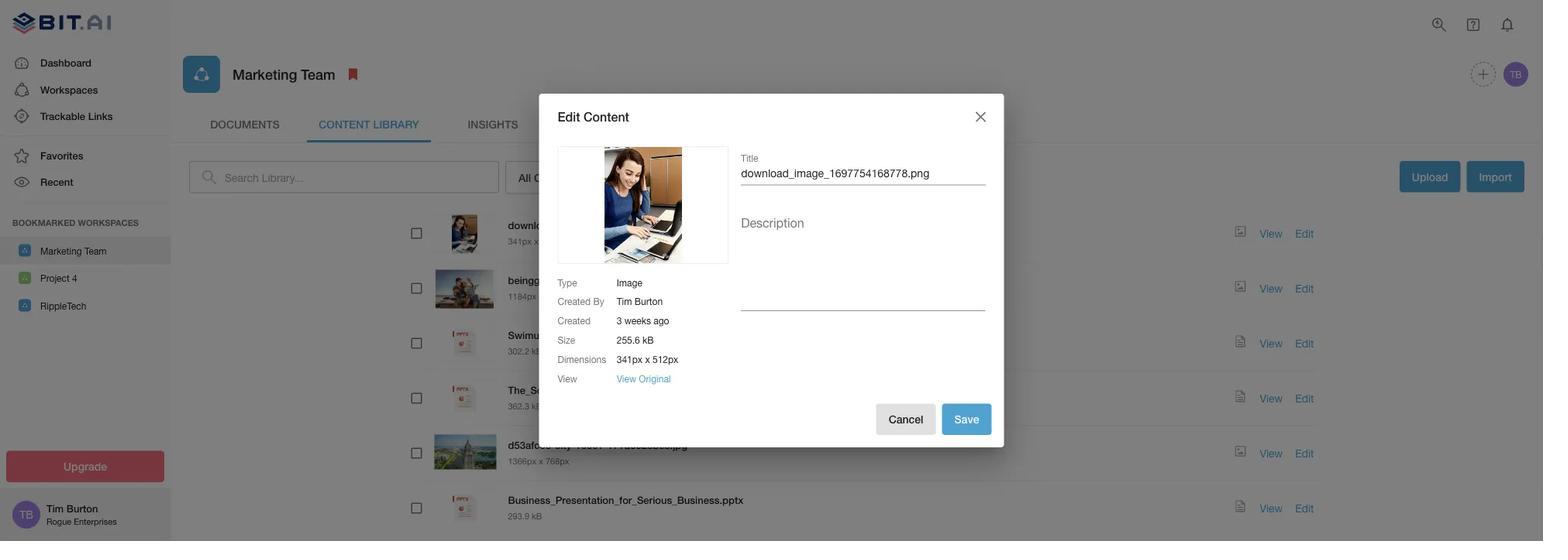 Task type: describe. For each thing, give the bounding box(es) containing it.
1 horizontal spatial marketing team
[[233, 66, 335, 82]]

Search Library... search field
[[225, 161, 499, 194]]

d53afc6e-city-10501-171d052ebcc.jpg 1366px x 768px
[[508, 440, 688, 467]]

512
[[653, 354, 668, 365]]

768px
[[546, 457, 570, 467]]

view for swimulation__ai__ar__vr__vi__and_haptic_feedback.pptx
[[1260, 337, 1283, 350]]

all content button
[[505, 161, 612, 194]]

view link for business_presentation_for_serious_business.pptx
[[1260, 503, 1283, 515]]

1 horizontal spatial team
[[301, 66, 335, 82]]

edit content dialog
[[539, 94, 1004, 448]]

content library link
[[307, 105, 431, 143]]

512px
[[541, 237, 565, 247]]

business_presentation_for_serious_business.pptx 293.9 kb
[[508, 495, 744, 522]]

workspaces
[[78, 218, 139, 228]]

2 px from the left
[[668, 354, 679, 365]]

view for download_image_1697754168778.png
[[1260, 227, 1283, 240]]

rippletech button
[[0, 292, 171, 320]]

rogue
[[47, 517, 71, 528]]

recent button
[[0, 169, 171, 196]]

tim burton rogue enterprises
[[47, 503, 117, 528]]

edit link for swimulation__ai__ar__vr__vi__and_haptic_feedback.pptx
[[1296, 337, 1315, 350]]

bookmarked
[[12, 218, 76, 228]]

edit for d53afc6e-city-10501-171d052ebcc.jpg's edit link
[[1296, 448, 1315, 460]]

cancel button
[[877, 404, 936, 436]]

import button
[[1467, 161, 1525, 193]]

documents link
[[183, 105, 307, 143]]

341
[[617, 354, 632, 365]]

view for beinggoofy.jpeg
[[1260, 282, 1283, 295]]

x for beinggoofy.jpeg
[[539, 292, 543, 302]]

city-
[[555, 440, 576, 452]]

insights
[[468, 118, 518, 130]]

upload
[[1412, 171, 1449, 183]]

download_image_1697754168778.png 341px x 512px
[[508, 220, 686, 247]]

view original link
[[617, 374, 671, 384]]

1366px
[[508, 457, 537, 467]]

documents
[[210, 118, 280, 130]]

swimulation__ai__ar__vr__vi__and_haptic_feedback.pptx
[[508, 330, 789, 342]]

project 4 button
[[0, 265, 171, 292]]

dashboard button
[[0, 50, 171, 77]]

view link for d53afc6e-city-10501-171d052ebcc.jpg
[[1260, 448, 1283, 460]]

kb for swimulation__ai__ar__vr__vi__and_haptic_feedback.pptx
[[532, 347, 542, 357]]

all
[[519, 171, 531, 184]]

recent
[[40, 176, 73, 188]]

marketing team button
[[0, 237, 171, 265]]

4
[[72, 273, 77, 284]]

1184px
[[508, 292, 537, 302]]

download_image_1697754168778.png
[[508, 220, 686, 232]]

rippletech
[[40, 301, 86, 312]]

255.6 kb
[[617, 335, 654, 346]]

content library
[[319, 118, 419, 130]]

edit link for d53afc6e-city-10501-171d052ebcc.jpg
[[1296, 448, 1315, 460]]

the_south__the_art_of_the_cypress.pptx 362.3 kb
[[508, 385, 705, 412]]

0 vertical spatial marketing
[[233, 66, 297, 82]]

tb button
[[1502, 60, 1531, 89]]

the_south__the_art_of_the_cypress.pptx
[[508, 385, 705, 397]]

3 weeks ago
[[617, 316, 669, 327]]

171d052ebcc.jpg
[[608, 440, 688, 452]]

project 4
[[40, 273, 77, 284]]

kb for business_presentation_for_serious_business.pptx
[[532, 512, 542, 522]]

beinggoofy.jpeg
[[508, 275, 583, 287]]

view link for the_south__the_art_of_the_cypress.pptx
[[1260, 392, 1283, 405]]

content inside content library link
[[319, 118, 370, 130]]

favorites button
[[0, 143, 171, 169]]

789px
[[546, 292, 570, 302]]

workspaces button
[[0, 77, 171, 103]]

team inside marketing team 'button'
[[84, 246, 107, 257]]

settings link
[[555, 105, 679, 143]]

x for 341
[[645, 354, 650, 365]]

x inside d53afc6e-city-10501-171d052ebcc.jpg 1366px x 768px
[[539, 457, 543, 467]]

title
[[741, 153, 759, 164]]

edit link for download_image_1697754168778.png
[[1296, 227, 1315, 240]]

edit for the_south__the_art_of_the_cypress.pptx edit link
[[1296, 392, 1315, 405]]

burton for tim burton
[[635, 297, 663, 308]]

type
[[558, 277, 577, 288]]

341 px x 512 px
[[617, 354, 679, 365]]

links
[[88, 110, 113, 122]]



Task type: vqa. For each thing, say whether or not it's contained in the screenshot.


Task type: locate. For each thing, give the bounding box(es) containing it.
content for all content
[[534, 171, 574, 184]]

tim up 3
[[617, 297, 632, 308]]

content down the 'remove bookmark' icon on the top left of page
[[319, 118, 370, 130]]

2 view link from the top
[[1260, 282, 1283, 295]]

marketing team up 4
[[40, 246, 107, 257]]

kb for the_south__the_art_of_the_cypress.pptx
[[532, 402, 542, 412]]

x inside 'download_image_1697754168778.png 341px x 512px'
[[534, 237, 539, 247]]

tb
[[1511, 69, 1522, 80], [20, 509, 33, 522]]

0 vertical spatial tb
[[1511, 69, 1522, 80]]

1 horizontal spatial content
[[534, 171, 574, 184]]

6 view link from the top
[[1260, 503, 1283, 515]]

0 horizontal spatial content
[[319, 118, 370, 130]]

trackable
[[40, 110, 85, 122]]

4 edit link from the top
[[1296, 392, 1315, 405]]

created by
[[558, 297, 605, 308]]

1 view link from the top
[[1260, 227, 1283, 240]]

favorites
[[40, 150, 83, 162]]

content
[[584, 109, 630, 124], [319, 118, 370, 130], [534, 171, 574, 184]]

marketing team
[[233, 66, 335, 82], [40, 246, 107, 257]]

content inside the "edit content" dialog
[[584, 109, 630, 124]]

x inside beinggoofy.jpeg 1184px x 789px
[[539, 292, 543, 302]]

3 edit link from the top
[[1296, 337, 1315, 350]]

all content
[[519, 171, 574, 184]]

view
[[1260, 227, 1283, 240], [1260, 282, 1283, 295], [1260, 337, 1283, 350], [558, 374, 577, 384], [617, 374, 637, 384], [1260, 392, 1283, 405], [1260, 448, 1283, 460], [1260, 503, 1283, 515]]

kb right 293.9
[[532, 512, 542, 522]]

burton up enterprises
[[66, 503, 98, 515]]

edit link
[[1296, 227, 1315, 240], [1296, 282, 1315, 295], [1296, 337, 1315, 350], [1296, 392, 1315, 405], [1296, 448, 1315, 460], [1296, 503, 1315, 515]]

x
[[534, 237, 539, 247], [539, 292, 543, 302], [645, 354, 650, 365], [539, 457, 543, 467]]

swimulation__ai__ar__vr__vi__and_haptic_feedback.pptx 302.2 kb
[[508, 330, 789, 357]]

edit for business_presentation_for_serious_business.pptx edit link
[[1296, 503, 1315, 515]]

x for download_image_1697754168778.png
[[534, 237, 539, 247]]

kb inside the_south__the_art_of_the_cypress.pptx 362.3 kb
[[532, 402, 542, 412]]

edit link for the_south__the_art_of_the_cypress.pptx
[[1296, 392, 1315, 405]]

marketing up the documents link
[[233, 66, 297, 82]]

remove bookmark image
[[344, 65, 363, 84]]

1 horizontal spatial tb
[[1511, 69, 1522, 80]]

view link for swimulation__ai__ar__vr__vi__and_haptic_feedback.pptx
[[1260, 337, 1283, 350]]

view for the_south__the_art_of_the_cypress.pptx
[[1260, 392, 1283, 405]]

trackable links button
[[0, 103, 171, 130]]

1 vertical spatial team
[[84, 246, 107, 257]]

save
[[955, 414, 980, 427]]

x inside the "edit content" dialog
[[645, 354, 650, 365]]

Title text field
[[741, 165, 986, 186]]

created down created by at the bottom of the page
[[558, 316, 591, 327]]

group
[[618, 161, 708, 194]]

team
[[301, 66, 335, 82], [84, 246, 107, 257]]

content right the 'all'
[[534, 171, 574, 184]]

size
[[558, 335, 575, 346]]

293.9
[[508, 512, 530, 522]]

0 vertical spatial created
[[558, 297, 591, 308]]

x left 512px on the top of the page
[[534, 237, 539, 247]]

1 horizontal spatial tim
[[617, 297, 632, 308]]

weeks
[[625, 316, 651, 327]]

content inside all content button
[[534, 171, 574, 184]]

0 horizontal spatial px
[[632, 354, 643, 365]]

view link for download_image_1697754168778.png
[[1260, 227, 1283, 240]]

tim inside tim burton rogue enterprises
[[47, 503, 64, 515]]

edit for edit content
[[558, 109, 580, 124]]

1 vertical spatial created
[[558, 316, 591, 327]]

marketing team inside marketing team 'button'
[[40, 246, 107, 257]]

0 vertical spatial tim
[[617, 297, 632, 308]]

1 vertical spatial tb
[[20, 509, 33, 522]]

burton inside the "edit content" dialog
[[635, 297, 663, 308]]

save button
[[942, 404, 992, 436]]

362.3
[[508, 402, 530, 412]]

d53afc6e-
[[508, 440, 555, 452]]

0 horizontal spatial burton
[[66, 503, 98, 515]]

cancel
[[889, 414, 924, 427]]

business_presentation_for_serious_business.pptx
[[508, 495, 744, 507]]

enterprises
[[74, 517, 117, 528]]

341px
[[508, 237, 532, 247]]

burton for tim burton rogue enterprises
[[66, 503, 98, 515]]

upgrade button
[[6, 452, 164, 483]]

view for business_presentation_for_serious_business.pptx
[[1260, 503, 1283, 515]]

settings
[[591, 118, 644, 130]]

import
[[1480, 171, 1513, 183]]

kb
[[643, 335, 654, 346], [532, 347, 542, 357], [532, 402, 542, 412], [532, 512, 542, 522]]

marketing up project 4
[[40, 246, 82, 257]]

beinggoofy.jpeg 1184px x 789px
[[508, 275, 583, 302]]

created for created by
[[558, 297, 591, 308]]

created
[[558, 297, 591, 308], [558, 316, 591, 327]]

1 created from the top
[[558, 297, 591, 308]]

0 vertical spatial marketing team
[[233, 66, 335, 82]]

2 created from the top
[[558, 316, 591, 327]]

edit for edit link for download_image_1697754168778.png
[[1296, 227, 1315, 240]]

0 horizontal spatial team
[[84, 246, 107, 257]]

4 view link from the top
[[1260, 392, 1283, 405]]

3 view link from the top
[[1260, 337, 1283, 350]]

0 horizontal spatial marketing
[[40, 246, 82, 257]]

burton inside tim burton rogue enterprises
[[66, 503, 98, 515]]

0 vertical spatial team
[[301, 66, 335, 82]]

1 vertical spatial tim
[[47, 503, 64, 515]]

marketing
[[233, 66, 297, 82], [40, 246, 82, 257]]

kb right 362.3
[[532, 402, 542, 412]]

tab list containing documents
[[183, 105, 1531, 143]]

workspaces
[[40, 84, 98, 96]]

edit link for beinggoofy.jpeg
[[1296, 282, 1315, 295]]

0 vertical spatial burton
[[635, 297, 663, 308]]

255.6
[[617, 335, 640, 346]]

view link
[[1260, 227, 1283, 240], [1260, 282, 1283, 295], [1260, 337, 1283, 350], [1260, 392, 1283, 405], [1260, 448, 1283, 460], [1260, 503, 1283, 515]]

image
[[617, 277, 643, 288]]

px up original
[[668, 354, 679, 365]]

edit link for business_presentation_for_serious_business.pptx
[[1296, 503, 1315, 515]]

2 horizontal spatial content
[[584, 109, 630, 124]]

tb inside tb button
[[1511, 69, 1522, 80]]

tab list
[[183, 105, 1531, 143]]

edit content
[[558, 109, 630, 124]]

content up all content button
[[584, 109, 630, 124]]

team left the 'remove bookmark' icon on the top left of page
[[301, 66, 335, 82]]

kb inside the "edit content" dialog
[[643, 335, 654, 346]]

edit
[[558, 109, 580, 124], [1296, 227, 1315, 240], [1296, 282, 1315, 295], [1296, 337, 1315, 350], [1296, 392, 1315, 405], [1296, 448, 1315, 460], [1296, 503, 1315, 515]]

trackable links
[[40, 110, 113, 122]]

created for created
[[558, 316, 591, 327]]

kb right 302.2
[[532, 347, 542, 357]]

view original
[[617, 374, 671, 384]]

5 edit link from the top
[[1296, 448, 1315, 460]]

marketing team up documents
[[233, 66, 335, 82]]

2 edit link from the top
[[1296, 282, 1315, 295]]

x down the beinggoofy.jpeg
[[539, 292, 543, 302]]

1 vertical spatial marketing
[[40, 246, 82, 257]]

bookmarked workspaces
[[12, 218, 139, 228]]

kb inside swimulation__ai__ar__vr__vi__and_haptic_feedback.pptx 302.2 kb
[[532, 347, 542, 357]]

tim for tim burton rogue enterprises
[[47, 503, 64, 515]]

insights link
[[431, 105, 555, 143]]

ago
[[654, 316, 669, 327]]

1 horizontal spatial marketing
[[233, 66, 297, 82]]

library
[[373, 118, 419, 130]]

tim burton
[[617, 297, 663, 308]]

view link for beinggoofy.jpeg
[[1260, 282, 1283, 295]]

team up project 4 button
[[84, 246, 107, 257]]

0 horizontal spatial marketing team
[[40, 246, 107, 257]]

dashboard
[[40, 57, 91, 69]]

x left 768px
[[539, 457, 543, 467]]

created down type
[[558, 297, 591, 308]]

content for edit content
[[584, 109, 630, 124]]

10501-
[[576, 440, 608, 452]]

burton
[[635, 297, 663, 308], [66, 503, 98, 515]]

1 horizontal spatial burton
[[635, 297, 663, 308]]

burton up 3 weeks ago
[[635, 297, 663, 308]]

edit inside dialog
[[558, 109, 580, 124]]

tim inside the "edit content" dialog
[[617, 297, 632, 308]]

3
[[617, 316, 622, 327]]

original
[[639, 374, 671, 384]]

edit for edit link related to beinggoofy.jpeg
[[1296, 282, 1315, 295]]

tim for tim burton
[[617, 297, 632, 308]]

upgrade
[[64, 461, 107, 474]]

px down 255.6 kb
[[632, 354, 643, 365]]

1 vertical spatial marketing team
[[40, 246, 107, 257]]

kb up 341 px x 512 px
[[643, 335, 654, 346]]

project
[[40, 273, 70, 284]]

dimensions
[[558, 354, 606, 365]]

x left "512"
[[645, 354, 650, 365]]

by
[[593, 297, 605, 308]]

Description text field
[[741, 216, 986, 306]]

1 edit link from the top
[[1296, 227, 1315, 240]]

tim up rogue
[[47, 503, 64, 515]]

0 horizontal spatial tb
[[20, 509, 33, 522]]

edit for swimulation__ai__ar__vr__vi__and_haptic_feedback.pptx edit link
[[1296, 337, 1315, 350]]

kb inside business_presentation_for_serious_business.pptx 293.9 kb
[[532, 512, 542, 522]]

1 px from the left
[[632, 354, 643, 365]]

5 view link from the top
[[1260, 448, 1283, 460]]

302.2
[[508, 347, 530, 357]]

1 horizontal spatial px
[[668, 354, 679, 365]]

px
[[632, 354, 643, 365], [668, 354, 679, 365]]

tim
[[617, 297, 632, 308], [47, 503, 64, 515]]

6 edit link from the top
[[1296, 503, 1315, 515]]

marketing inside marketing team 'button'
[[40, 246, 82, 257]]

1 vertical spatial burton
[[66, 503, 98, 515]]

0 horizontal spatial tim
[[47, 503, 64, 515]]

view for d53afc6e-city-10501-171d052ebcc.jpg
[[1260, 448, 1283, 460]]



